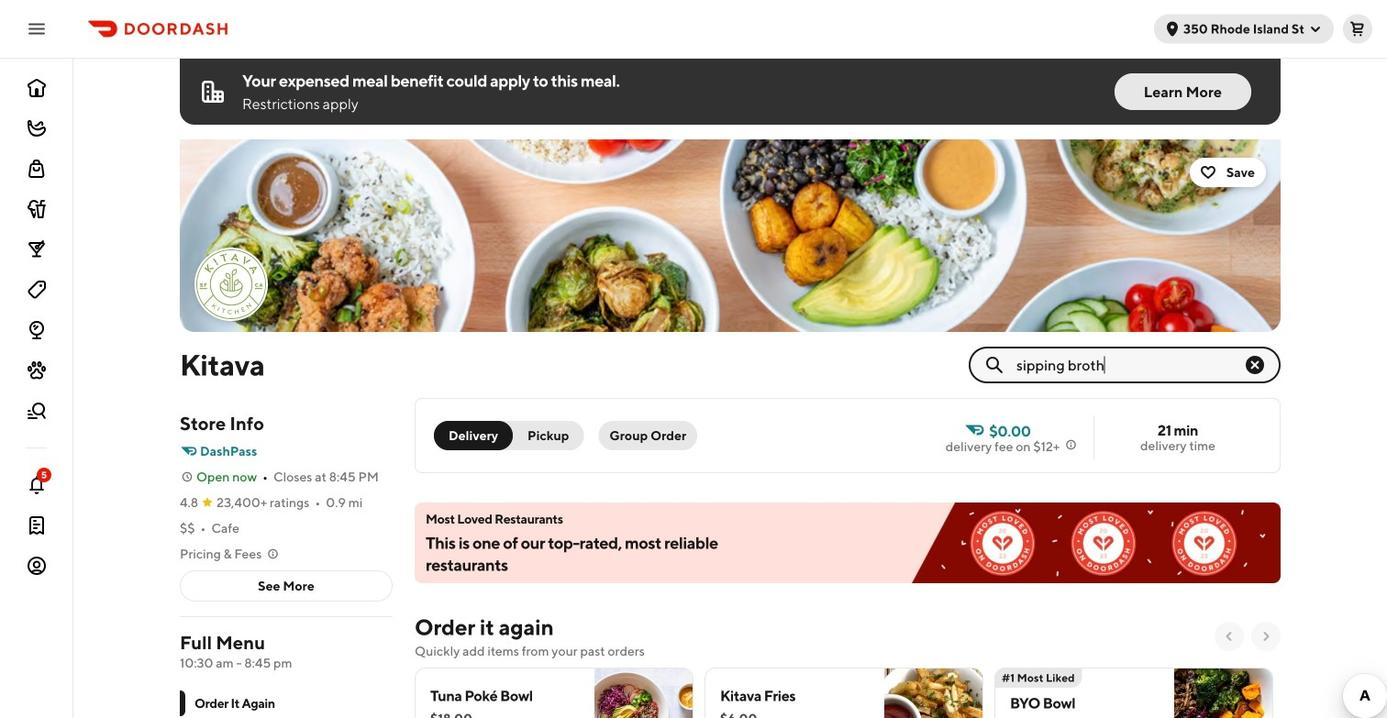 Task type: describe. For each thing, give the bounding box(es) containing it.
open menu image
[[26, 18, 48, 40]]

Item Search search field
[[1017, 355, 1244, 375]]

previous button of carousel image
[[1222, 629, 1237, 644]]



Task type: locate. For each thing, give the bounding box(es) containing it.
order methods option group
[[434, 421, 584, 450]]

None radio
[[434, 421, 513, 450], [502, 421, 584, 450], [434, 421, 513, 450], [502, 421, 584, 450]]

0 items, open order cart image
[[1351, 22, 1365, 36]]

heading
[[415, 613, 554, 642]]

kitava image
[[180, 139, 1281, 332], [196, 250, 266, 319]]

next button of carousel image
[[1259, 629, 1273, 644]]



Task type: vqa. For each thing, say whether or not it's contained in the screenshot.
heading
yes



